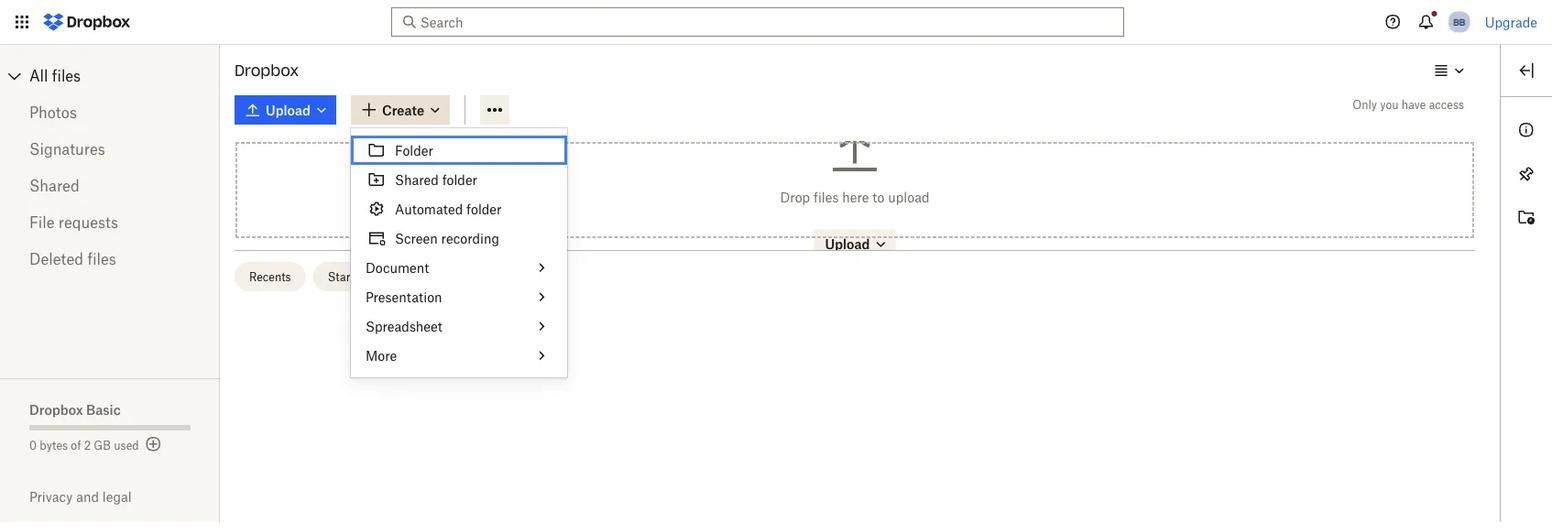 Task type: describe. For each thing, give the bounding box(es) containing it.
upgrade link
[[1485, 14, 1538, 30]]

screen recording
[[395, 230, 499, 246]]

dropbox basic
[[29, 402, 121, 417]]

screen recording menu item
[[351, 224, 567, 253]]

open pinned items image
[[1516, 163, 1538, 185]]

0
[[29, 439, 37, 452]]

have
[[1402, 98, 1426, 111]]

of
[[71, 439, 81, 452]]

requests
[[59, 214, 118, 231]]

deleted files link
[[29, 241, 191, 278]]

presentation
[[366, 289, 442, 305]]

starred
[[328, 270, 367, 283]]

global header element
[[0, 0, 1553, 45]]

recording
[[441, 230, 499, 246]]

open activity image
[[1516, 207, 1538, 229]]

more
[[366, 348, 397, 363]]

spreadsheet
[[366, 318, 443, 334]]

files for deleted
[[87, 250, 116, 268]]

photos link
[[29, 94, 191, 131]]

deleted
[[29, 250, 83, 268]]

document
[[366, 260, 429, 275]]

privacy and legal link
[[29, 489, 220, 505]]

photos
[[29, 104, 77, 121]]

file
[[29, 214, 55, 231]]

bytes
[[40, 439, 68, 452]]

legal
[[102, 489, 132, 505]]

shared for shared folder
[[395, 172, 439, 187]]

only
[[1353, 98, 1377, 111]]

folder for automated folder
[[467, 201, 502, 217]]

signatures link
[[29, 131, 191, 168]]

folder menu item
[[351, 136, 567, 165]]

access
[[1429, 98, 1465, 111]]

shared link
[[29, 168, 191, 204]]

dropbox logo - go to the homepage image
[[37, 7, 137, 37]]

folder
[[395, 143, 433, 158]]

files for all
[[52, 67, 81, 85]]

screen
[[395, 230, 438, 246]]



Task type: vqa. For each thing, say whether or not it's contained in the screenshot.
bottom files
yes



Task type: locate. For each thing, give the bounding box(es) containing it.
all files link
[[29, 61, 220, 91]]

folder inside menu item
[[442, 172, 477, 187]]

dropbox for dropbox basic
[[29, 402, 83, 417]]

recents button
[[235, 262, 306, 291]]

files down file requests link
[[87, 250, 116, 268]]

0 vertical spatial folder
[[442, 172, 477, 187]]

recents
[[249, 270, 291, 283]]

all
[[29, 67, 48, 85]]

signatures
[[29, 140, 105, 158]]

drop
[[780, 190, 810, 205]]

0 horizontal spatial dropbox
[[29, 402, 83, 417]]

automated
[[395, 201, 463, 217]]

starred button
[[313, 262, 382, 291]]

folder inside "menu item"
[[467, 201, 502, 217]]

1 vertical spatial dropbox
[[29, 402, 83, 417]]

to
[[873, 190, 885, 205]]

0 horizontal spatial files
[[52, 67, 81, 85]]

here
[[842, 190, 869, 205]]

privacy
[[29, 489, 73, 505]]

privacy and legal
[[29, 489, 132, 505]]

folder up automated folder "menu item"
[[442, 172, 477, 187]]

all files
[[29, 67, 81, 85]]

1 horizontal spatial dropbox
[[235, 61, 299, 80]]

shared up file
[[29, 177, 79, 195]]

spreadsheet menu item
[[351, 312, 567, 341]]

2 vertical spatial files
[[87, 250, 116, 268]]

1 vertical spatial files
[[814, 190, 839, 205]]

upgrade
[[1485, 14, 1538, 30]]

open information panel image
[[1516, 119, 1538, 141]]

shared down folder
[[395, 172, 439, 187]]

you
[[1380, 98, 1399, 111]]

automated folder menu item
[[351, 194, 567, 224]]

automated folder
[[395, 201, 502, 217]]

1 vertical spatial folder
[[467, 201, 502, 217]]

file requests link
[[29, 204, 191, 241]]

presentation menu item
[[351, 282, 567, 312]]

0 horizontal spatial shared
[[29, 177, 79, 195]]

get more space image
[[143, 433, 165, 455]]

folder up recording
[[467, 201, 502, 217]]

shared for shared
[[29, 177, 79, 195]]

files
[[52, 67, 81, 85], [814, 190, 839, 205], [87, 250, 116, 268]]

upload
[[888, 190, 930, 205]]

shared inside menu item
[[395, 172, 439, 187]]

folder for shared folder
[[442, 172, 477, 187]]

deleted files
[[29, 250, 116, 268]]

0 vertical spatial files
[[52, 67, 81, 85]]

open details pane image
[[1516, 60, 1538, 82]]

1 horizontal spatial shared
[[395, 172, 439, 187]]

used
[[114, 439, 139, 452]]

dropbox
[[235, 61, 299, 80], [29, 402, 83, 417]]

only you have access
[[1353, 98, 1465, 111]]

0 vertical spatial dropbox
[[235, 61, 299, 80]]

1 horizontal spatial files
[[87, 250, 116, 268]]

2 horizontal spatial files
[[814, 190, 839, 205]]

files for drop
[[814, 190, 839, 205]]

document menu item
[[351, 253, 567, 282]]

files right all
[[52, 67, 81, 85]]

0 bytes of 2 gb used
[[29, 439, 139, 452]]

file requests
[[29, 214, 118, 231]]

2
[[84, 439, 91, 452]]

shared folder menu item
[[351, 165, 567, 194]]

basic
[[86, 402, 121, 417]]

dropbox for dropbox
[[235, 61, 299, 80]]

shared
[[395, 172, 439, 187], [29, 177, 79, 195]]

more menu item
[[351, 341, 567, 370]]

shared folder
[[395, 172, 477, 187]]

files left here
[[814, 190, 839, 205]]

drop files here to upload
[[780, 190, 930, 205]]

folder
[[442, 172, 477, 187], [467, 201, 502, 217]]

and
[[76, 489, 99, 505]]

gb
[[94, 439, 111, 452]]



